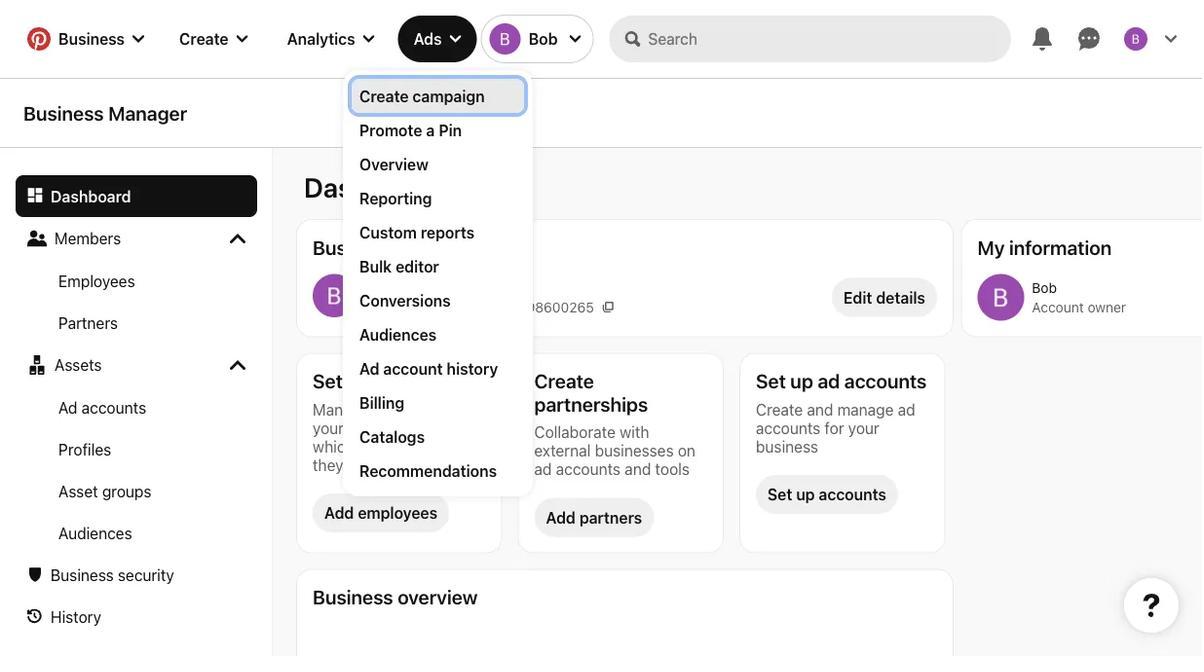 Task type: describe. For each thing, give the bounding box(es) containing it.
manage
[[838, 400, 894, 419]]

and inside "set up ad accounts create and manage ad accounts for your business"
[[807, 400, 833, 419]]

edit
[[844, 288, 872, 307]]

groups
[[102, 482, 151, 501]]

up for ad
[[791, 370, 813, 393]]

billing link
[[360, 392, 516, 414]]

create campaign link
[[360, 85, 516, 107]]

business for business manager
[[23, 102, 104, 124]]

set up ad accounts create and manage ad accounts for your business
[[756, 370, 927, 456]]

id:
[[424, 299, 441, 315]]

partners
[[580, 509, 642, 527]]

catalogs
[[360, 428, 425, 446]]

conversions link
[[360, 289, 516, 312]]

bulk
[[360, 257, 392, 276]]

set up accounts
[[768, 486, 887, 504]]

promote a pin link
[[360, 119, 516, 141]]

billing
[[360, 394, 405, 412]]

1 horizontal spatial your
[[375, 370, 414, 393]]

assigned
[[366, 456, 429, 475]]

employees
[[58, 272, 135, 290]]

account switcher arrow icon image
[[569, 33, 581, 45]]

people image
[[27, 229, 47, 248]]

asset
[[58, 482, 98, 501]]

who
[[373, 400, 403, 419]]

business badge dropdown menu button image
[[133, 33, 144, 45]]

custom reports link
[[360, 221, 516, 244]]

security
[[118, 566, 174, 585]]

with
[[620, 423, 649, 442]]

more sections image for ad accounts
[[230, 358, 246, 373]]

partners button
[[16, 302, 257, 344]]

create inside "set up ad accounts create and manage ad accounts for your business"
[[756, 400, 803, 419]]

members
[[55, 229, 121, 247]]

campaign
[[413, 87, 485, 105]]

add for your
[[324, 504, 354, 523]]

up for your
[[347, 370, 370, 393]]

ad inside create partnerships collaborate with external businesses on ad accounts and tools
[[534, 460, 552, 479]]

promote
[[360, 121, 422, 139]]

add for collaborate
[[546, 509, 576, 527]]

accounts down for
[[819, 486, 887, 504]]

business for business id: 1109011614398600265
[[364, 299, 420, 315]]

bob button
[[482, 16, 593, 62]]

a
[[426, 121, 435, 139]]

ads
[[414, 30, 442, 48]]

bob image
[[313, 274, 356, 318]]

analytics
[[287, 30, 355, 48]]

pin
[[439, 121, 462, 139]]

on
[[678, 442, 696, 460]]

analytics button
[[271, 16, 390, 62]]

1 horizontal spatial bob image
[[978, 274, 1024, 321]]

create button
[[164, 16, 264, 62]]

works
[[407, 400, 449, 419]]

business manager
[[23, 102, 187, 124]]

profiles button
[[16, 429, 257, 471]]

0 horizontal spatial bob
[[364, 276, 393, 295]]

your inside "set up ad accounts create and manage ad accounts for your business"
[[848, 419, 880, 437]]

employees
[[358, 504, 438, 523]]

information for my information
[[1009, 236, 1112, 259]]

partners
[[58, 314, 118, 332]]

Search text field
[[648, 16, 1011, 62]]

overview
[[360, 155, 429, 173]]

team
[[419, 370, 464, 393]]

business inside "set up ad accounts create and manage ad accounts for your business"
[[756, 437, 818, 456]]

business id: 1109011614398600265
[[364, 299, 594, 315]]

audiences button
[[16, 513, 257, 554]]

add partners button
[[534, 498, 654, 537]]

set up your team manage who works in your business and which ad accounts they're assigned to
[[313, 370, 465, 475]]

in
[[453, 400, 465, 419]]

employees button
[[16, 260, 257, 302]]

more sections image for employees
[[230, 231, 246, 247]]

assets image
[[27, 356, 47, 375]]

2 horizontal spatial bob image
[[1124, 27, 1148, 51]]

accounts inside set up your team manage who works in your business and which ad accounts they're assigned to
[[380, 437, 445, 456]]

business security
[[51, 566, 174, 585]]

ad up the manage
[[818, 370, 840, 393]]

overview link
[[360, 153, 516, 175]]

audiences for audiences "button"
[[58, 524, 132, 543]]

add employees
[[324, 504, 438, 523]]

set inside button
[[768, 486, 792, 504]]

ad account history link
[[360, 358, 516, 380]]

account
[[1032, 300, 1084, 316]]

security image
[[27, 568, 43, 583]]

and inside create partnerships collaborate with external businesses on ad accounts and tools
[[625, 460, 651, 479]]

add employees button
[[313, 494, 449, 533]]

account
[[383, 360, 443, 378]]

bulk editor link
[[360, 255, 516, 278]]

business for business security
[[51, 566, 114, 585]]

accounts left for
[[756, 419, 821, 437]]

recommendations
[[360, 462, 497, 480]]



Task type: vqa. For each thing, say whether or not it's contained in the screenshot.
"Bulk"
yes



Task type: locate. For each thing, give the bounding box(es) containing it.
partnerships
[[534, 393, 648, 416]]

audiences inside "button"
[[58, 524, 132, 543]]

business for business overview
[[313, 586, 393, 609]]

my information
[[978, 236, 1112, 259]]

pinterest image
[[27, 27, 51, 51]]

bob account owner
[[1032, 280, 1126, 316]]

business left overview
[[313, 586, 393, 609]]

they're
[[313, 456, 362, 475]]

custom reports
[[360, 223, 475, 242]]

edit details button
[[832, 278, 937, 317]]

create campaign menu item
[[352, 79, 524, 113]]

tools
[[655, 460, 690, 479]]

information
[[398, 236, 500, 259], [1009, 236, 1112, 259]]

1 horizontal spatial dashboard
[[304, 171, 440, 204]]

1 horizontal spatial ad
[[360, 360, 379, 378]]

1 horizontal spatial information
[[1009, 236, 1112, 259]]

2 information from the left
[[1009, 236, 1112, 259]]

2 horizontal spatial your
[[848, 419, 880, 437]]

0 vertical spatial audiences
[[360, 325, 437, 344]]

my
[[978, 236, 1005, 259]]

business left business badge dropdown menu button image
[[58, 30, 125, 48]]

create inside create partnerships collaborate with external businesses on ad accounts and tools
[[534, 370, 594, 393]]

accounts
[[845, 370, 927, 393], [82, 399, 146, 417], [756, 419, 821, 437], [380, 437, 445, 456], [556, 460, 621, 479], [819, 486, 887, 504]]

business inside set up your team manage who works in your business and which ad accounts they're assigned to
[[348, 419, 410, 437]]

1 vertical spatial ad
[[58, 399, 77, 417]]

ad inside set up your team manage who works in your business and which ad accounts they're assigned to
[[358, 437, 376, 456]]

reporting
[[360, 189, 432, 208]]

add partners
[[546, 509, 642, 527]]

audiences for audiences link
[[360, 325, 437, 344]]

assets
[[55, 356, 102, 374]]

create right business badge dropdown menu button image
[[179, 30, 229, 48]]

audiences inside primary navigation header navigation
[[360, 325, 437, 344]]

history
[[51, 608, 101, 627]]

create campaign
[[360, 87, 485, 105]]

add inside button
[[546, 509, 576, 527]]

information for business information
[[398, 236, 500, 259]]

2 horizontal spatial and
[[807, 400, 833, 419]]

search icon image
[[625, 31, 641, 47]]

create
[[179, 30, 229, 48], [360, 87, 409, 105], [534, 370, 594, 393], [756, 400, 803, 419]]

ad right which
[[358, 437, 376, 456]]

audiences
[[360, 325, 437, 344], [58, 524, 132, 543]]

set
[[313, 370, 343, 393], [756, 370, 786, 393], [768, 486, 792, 504]]

business for business information
[[313, 236, 393, 259]]

ad for ad account history
[[360, 360, 379, 378]]

create left for
[[756, 400, 803, 419]]

up inside "set up ad accounts create and manage ad accounts for your business"
[[791, 370, 813, 393]]

more sections image
[[230, 231, 246, 247], [230, 358, 246, 373]]

manage
[[313, 400, 369, 419]]

up inside set up your team manage who works in your business and which ad accounts they're assigned to
[[347, 370, 370, 393]]

create partnerships collaborate with external businesses on ad accounts and tools
[[534, 370, 696, 479]]

your up billing
[[375, 370, 414, 393]]

1 horizontal spatial audiences
[[360, 325, 437, 344]]

ad accounts button
[[16, 387, 257, 429]]

history image
[[27, 610, 43, 625]]

dashboard image
[[27, 187, 43, 203]]

create for create campaign
[[360, 87, 409, 105]]

bob left "account switcher arrow icon"
[[529, 30, 558, 48]]

bob inside button
[[529, 30, 558, 48]]

asset groups button
[[16, 471, 257, 513]]

more sections image inside members dropdown button
[[230, 231, 246, 247]]

add inside 'button'
[[324, 504, 354, 523]]

ad down assets
[[58, 399, 77, 417]]

accounts up "profiles" button
[[82, 399, 146, 417]]

business button
[[16, 16, 156, 62]]

and
[[807, 400, 833, 419], [415, 419, 441, 437], [625, 460, 651, 479]]

dashboard up members
[[51, 187, 131, 206]]

ad down "collaborate"
[[534, 460, 552, 479]]

overview
[[398, 586, 478, 609]]

details
[[876, 288, 926, 307]]

to
[[433, 456, 448, 475]]

and left tools at the right bottom
[[625, 460, 651, 479]]

dashboard inside button
[[51, 187, 131, 206]]

business up bob image
[[313, 236, 393, 259]]

business security button
[[16, 554, 257, 596]]

editor
[[396, 257, 439, 276]]

0 horizontal spatial ad
[[58, 399, 77, 417]]

business
[[348, 419, 410, 437], [756, 437, 818, 456]]

ad
[[818, 370, 840, 393], [898, 400, 916, 419], [358, 437, 376, 456], [534, 460, 552, 479]]

add left partners at the bottom
[[546, 509, 576, 527]]

asset groups
[[58, 482, 151, 501]]

1 more sections image from the top
[[230, 231, 246, 247]]

create inside menu item
[[360, 87, 409, 105]]

members button
[[16, 217, 257, 260]]

and left the manage
[[807, 400, 833, 419]]

1 horizontal spatial bob
[[529, 30, 558, 48]]

add
[[324, 504, 354, 523], [546, 509, 576, 527]]

0 vertical spatial ad
[[360, 360, 379, 378]]

reports
[[421, 223, 475, 242]]

up inside button
[[796, 486, 815, 504]]

2 horizontal spatial bob
[[1032, 280, 1057, 296]]

and inside set up your team manage who works in your business and which ad accounts they're assigned to
[[415, 419, 441, 437]]

ad inside button
[[58, 399, 77, 417]]

businesses
[[595, 442, 674, 460]]

up for accounts
[[796, 486, 815, 504]]

set for set up ad accounts
[[756, 370, 786, 393]]

accounts up recommendations
[[380, 437, 445, 456]]

external
[[534, 442, 591, 460]]

history button
[[16, 596, 257, 638]]

profiles
[[58, 440, 111, 459]]

bob image
[[490, 23, 521, 55], [1124, 27, 1148, 51], [978, 274, 1024, 321]]

1109011614398600265
[[445, 299, 594, 315]]

up
[[347, 370, 370, 393], [791, 370, 813, 393], [796, 486, 815, 504]]

1 vertical spatial more sections image
[[230, 358, 246, 373]]

0 vertical spatial more sections image
[[230, 231, 246, 247]]

owner
[[1088, 300, 1126, 316]]

audiences down asset groups
[[58, 524, 132, 543]]

0 horizontal spatial information
[[398, 236, 500, 259]]

business overview
[[313, 586, 478, 609]]

set inside set up your team manage who works in your business and which ad accounts they're assigned to
[[313, 370, 343, 393]]

ad inside navigation
[[360, 360, 379, 378]]

ads button
[[398, 16, 477, 62]]

ad accounts
[[58, 399, 146, 417]]

and down billing link
[[415, 419, 441, 437]]

your up they're
[[313, 419, 344, 437]]

0 horizontal spatial business
[[348, 419, 410, 437]]

0 horizontal spatial bob image
[[490, 23, 521, 55]]

business down business button
[[23, 102, 104, 124]]

catalogs link
[[360, 426, 516, 448]]

conversions
[[360, 291, 451, 310]]

dashboard button
[[16, 175, 257, 217]]

0 horizontal spatial dashboard
[[51, 187, 131, 206]]

business up 'history'
[[51, 566, 114, 585]]

business down billing
[[348, 419, 410, 437]]

0 horizontal spatial audiences
[[58, 524, 132, 543]]

create inside "dropdown button"
[[179, 30, 229, 48]]

audiences link
[[360, 323, 516, 346]]

accounts down "collaborate"
[[556, 460, 621, 479]]

accounts inside create partnerships collaborate with external businesses on ad accounts and tools
[[556, 460, 621, 479]]

history
[[447, 360, 498, 378]]

set for set up your team
[[313, 370, 343, 393]]

for
[[825, 419, 844, 437]]

1 horizontal spatial and
[[625, 460, 651, 479]]

primary navigation header navigation
[[12, 4, 1191, 497]]

bulk editor
[[360, 257, 439, 276]]

more sections image inside assets dropdown button
[[230, 358, 246, 373]]

edit details
[[844, 288, 926, 307]]

add down they're
[[324, 504, 354, 523]]

business for business
[[58, 30, 125, 48]]

audiences down conversions at the left of page
[[360, 325, 437, 344]]

create up "collaborate"
[[534, 370, 594, 393]]

assets button
[[16, 344, 257, 387]]

create up promote
[[360, 87, 409, 105]]

dashboard up 'custom'
[[304, 171, 440, 204]]

1 horizontal spatial add
[[546, 509, 576, 527]]

bob down bulk
[[364, 276, 393, 295]]

business left id:
[[364, 299, 420, 315]]

business inside button
[[58, 30, 125, 48]]

which
[[313, 437, 354, 456]]

2 more sections image from the top
[[230, 358, 246, 373]]

reporting link
[[360, 187, 516, 209]]

ad up billing
[[360, 360, 379, 378]]

set up accounts button
[[756, 475, 898, 514]]

manager
[[108, 102, 187, 124]]

0 horizontal spatial your
[[313, 419, 344, 437]]

0 horizontal spatial add
[[324, 504, 354, 523]]

bob
[[529, 30, 558, 48], [364, 276, 393, 295], [1032, 280, 1057, 296]]

1 information from the left
[[398, 236, 500, 259]]

bob inside bob account owner
[[1032, 280, 1057, 296]]

accounts up the manage
[[845, 370, 927, 393]]

business left for
[[756, 437, 818, 456]]

1 vertical spatial audiences
[[58, 524, 132, 543]]

1 horizontal spatial business
[[756, 437, 818, 456]]

business inside 'button'
[[51, 566, 114, 585]]

bob image inside button
[[490, 23, 521, 55]]

0 horizontal spatial and
[[415, 419, 441, 437]]

business information
[[313, 236, 500, 259]]

create for create
[[179, 30, 229, 48]]

set inside "set up ad accounts create and manage ad accounts for your business"
[[756, 370, 786, 393]]

ad account history
[[360, 360, 498, 378]]

ad for ad accounts
[[58, 399, 77, 417]]

bob up account
[[1032, 280, 1057, 296]]

your right for
[[848, 419, 880, 437]]

recommendations link
[[360, 460, 516, 482]]

promote a pin
[[360, 121, 462, 139]]

ad right the manage
[[898, 400, 916, 419]]

create for create partnerships collaborate with external businesses on ad accounts and tools
[[534, 370, 594, 393]]



